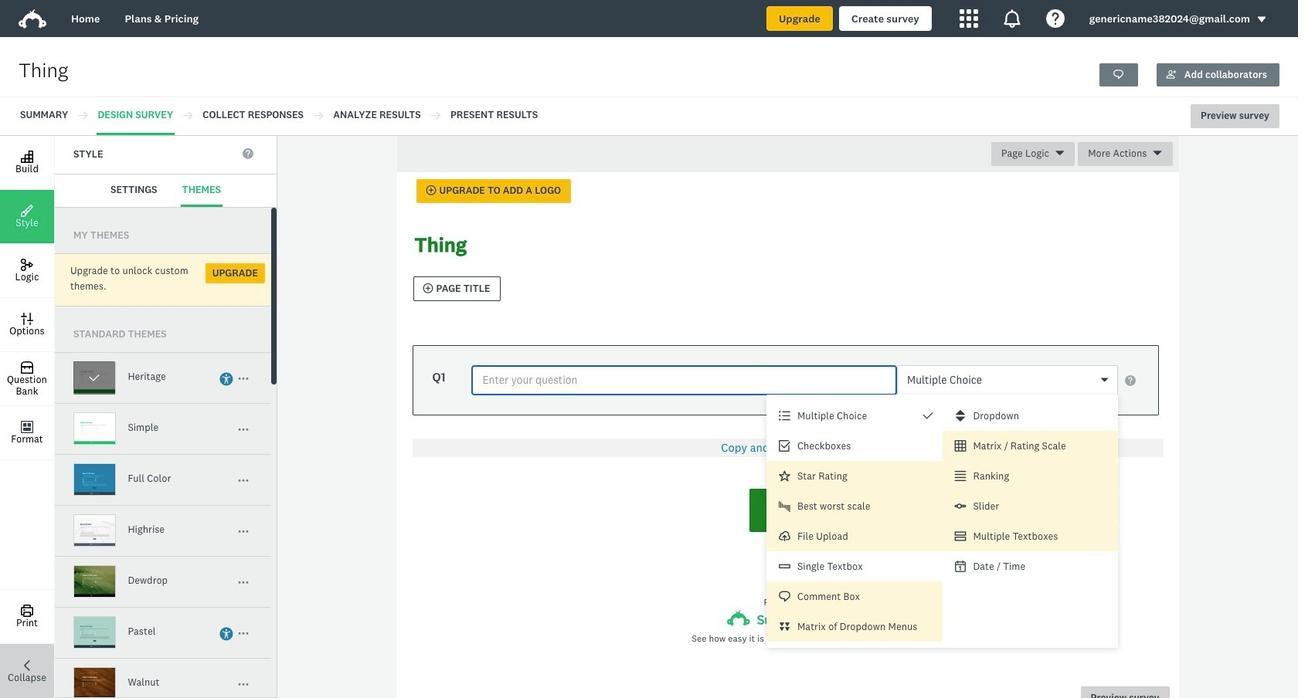Task type: vqa. For each thing, say whether or not it's contained in the screenshot.
X Image
no



Task type: describe. For each thing, give the bounding box(es) containing it.
surveymonkey image
[[727, 611, 848, 628]]

1 products icon image from the left
[[959, 9, 978, 28]]

help icon image
[[1046, 9, 1065, 28]]



Task type: locate. For each thing, give the bounding box(es) containing it.
surveymonkey logo image
[[19, 9, 46, 29]]

dropdown arrow image
[[1256, 14, 1267, 25]]

products icon image
[[959, 9, 978, 28], [1003, 9, 1021, 28]]

2 products icon image from the left
[[1003, 9, 1021, 28]]

0 horizontal spatial products icon image
[[959, 9, 978, 28]]

1 horizontal spatial products icon image
[[1003, 9, 1021, 28]]



